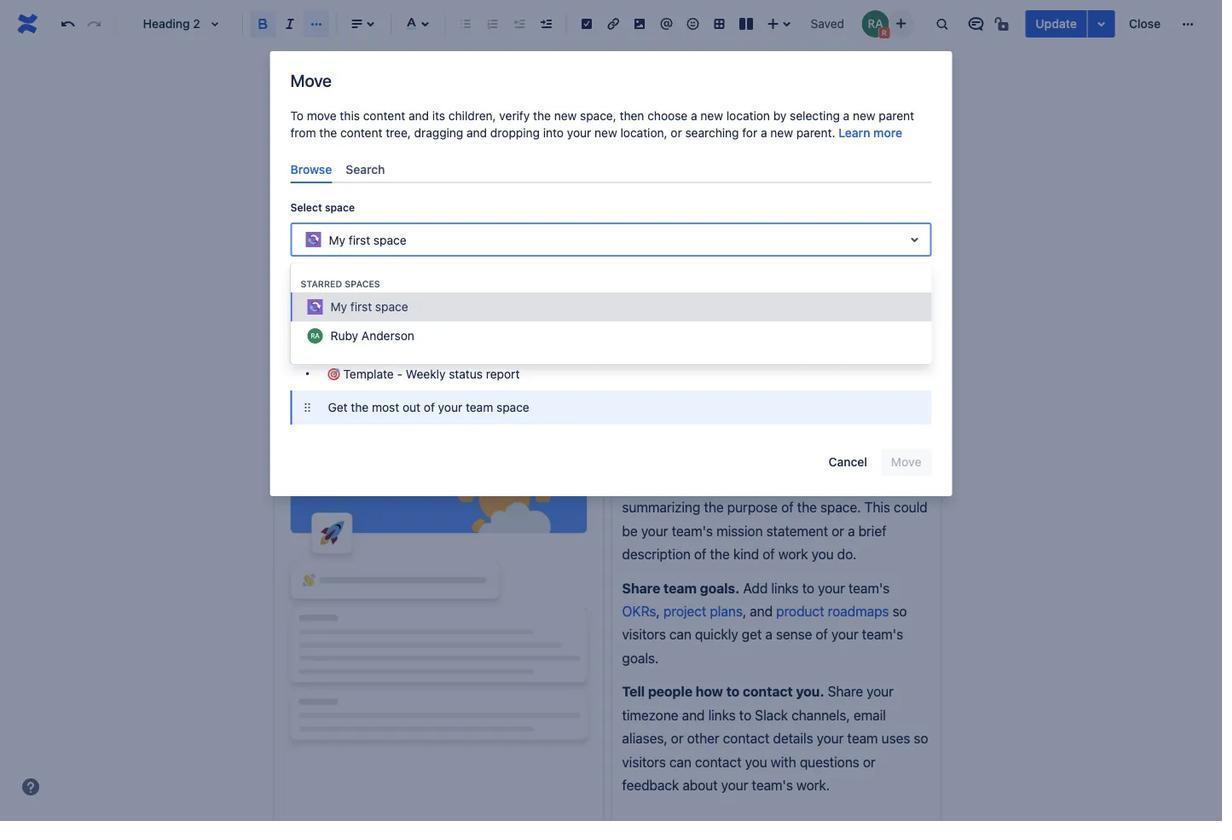 Task type: describe. For each thing, give the bounding box(es) containing it.
some
[[860, 355, 894, 371]]

team inside share team goals. add links to your team's okrs , project plans , and product roadmaps
[[664, 580, 697, 596]]

get
[[328, 401, 348, 415]]

cancel button
[[818, 449, 877, 476]]

the down move
[[319, 126, 337, 140]]

is left "report"
[[472, 379, 482, 395]]

a up searching at the top right of page
[[691, 109, 697, 123]]

the up out
[[409, 379, 428, 395]]

location,
[[620, 126, 667, 140]]

out
[[403, 401, 421, 415]]

2 horizontal spatial what
[[673, 476, 705, 492]]

select space
[[290, 201, 355, 213]]

visitors.
[[875, 442, 923, 459]]

visitors inside share your timezone and links to slack channels, email aliases, or other contact details your team uses so visitors can contact you with questions or feedback about your team's work.
[[622, 754, 666, 770]]

my inside my first space link
[[307, 76, 324, 90]]

the down explain what the space is for. on the bottom
[[704, 499, 724, 516]]

plans
[[710, 603, 743, 619]]

statement
[[766, 523, 828, 539]]

overview for this gives your overview visual appeal and makes it welcoming for visitors.
[[855, 419, 910, 435]]

include
[[813, 355, 857, 371]]

tree,
[[386, 126, 411, 140]]

numbered list ⌘⇧7 image
[[482, 14, 503, 34]]

and down the children,
[[467, 126, 487, 140]]

this inside this gives your overview visual appeal and makes it welcoming for visitors.
[[760, 419, 785, 435]]

team's inside share team goals. add links to your team's okrs , project plans , and product roadmaps
[[848, 580, 890, 596]]

first inside the overview is the first page visitors will see when they visit your space, so it helps to include some information on what the space is about and what your team is working on.
[[405, 355, 429, 371]]

and inside the overview is the first page visitors will see when they visit your space, so it helps to include some information on what the space is about and what your team is working on.
[[524, 379, 547, 395]]

move
[[307, 109, 337, 123]]

okrs
[[622, 603, 656, 619]]

1 horizontal spatial what
[[551, 379, 580, 395]]

spaces
[[345, 279, 380, 289]]

then
[[620, 109, 644, 123]]

feedback
[[622, 777, 679, 793]]

layouts image
[[736, 14, 756, 34]]

share your timezone and links to slack channels, email aliases, or other contact details your team uses so visitors can contact you with questions or feedback about your team's work.
[[622, 684, 932, 793]]

work.
[[797, 777, 830, 793]]

product roadmaps link
[[776, 603, 889, 619]]

this gives your overview visual appeal and makes it welcoming for visitors.
[[622, 419, 923, 459]]

0 vertical spatial contact
[[743, 684, 793, 700]]

template - weekly status report
[[343, 367, 520, 381]]

could
[[894, 499, 928, 516]]

space, inside the overview is the first page visitors will see when they visit your space, so it helps to include some information on what the space is about and what your team is working on.
[[687, 355, 728, 371]]

template for template - project plan
[[343, 299, 394, 313]]

will
[[514, 355, 533, 371]]

visitors inside the overview is the first page visitors will see when they visit your space, so it helps to include some information on what the space is about and what your team is working on.
[[466, 355, 510, 371]]

no restrictions image
[[993, 14, 1013, 34]]

new up into
[[554, 109, 577, 123]]

makes
[[731, 442, 771, 459]]

0 horizontal spatial what
[[375, 379, 405, 395]]

mission
[[716, 523, 763, 539]]

of up 'statement'
[[781, 499, 794, 516]]

new left parent.
[[770, 126, 793, 140]]

can inside so visitors can quickly get a sense of your team's goals.
[[669, 627, 691, 643]]

stellar
[[359, 318, 411, 341]]

1 vertical spatial contact
[[723, 730, 769, 747]]

questions
[[800, 754, 859, 770]]

by inside start by summarizing the purpose of the space. this could be your team's mission statement or a brief description of the kind of work you do.
[[848, 476, 863, 492]]

email
[[854, 707, 886, 723]]

do.
[[837, 546, 857, 562]]

you inside share your timezone and links to slack channels, email aliases, or other contact details your team uses so visitors can contact you with questions or feedback about your team's work.
[[745, 754, 767, 770]]

- for meeting
[[397, 333, 403, 347]]

your inside to move this content and its children, verify the new space, then choose a new location by selecting a new parent from the content tree, dragging and dropping into your new location, or searching for a new parent.
[[567, 126, 591, 140]]

dropping
[[490, 126, 540, 140]]

move dialog
[[270, 51, 952, 497]]

weekly
[[406, 367, 446, 381]]

and inside this gives your overview visual appeal and makes it welcoming for visitors.
[[705, 442, 728, 459]]

0 vertical spatial content
[[363, 109, 405, 123]]

your up questions at right bottom
[[817, 730, 844, 747]]

children,
[[448, 109, 496, 123]]

page
[[432, 355, 463, 371]]

see
[[537, 355, 558, 371]]

the up the purpose
[[708, 476, 730, 492]]

welcoming
[[786, 442, 851, 459]]

team's inside share your timezone and links to slack channels, email aliases, or other contact details your team uses so visitors can contact you with questions or feedback about your team's work.
[[752, 777, 793, 793]]

report
[[486, 367, 520, 381]]

the inside tree
[[351, 401, 369, 415]]

location
[[726, 109, 770, 123]]

image.
[[712, 419, 756, 435]]

the overview is the first page visitors will see when they visit your space, so it helps to include some information on what the space is about and what your team is working on.
[[284, 355, 898, 395]]

move this page image
[[287, 77, 301, 90]]

adjust update settings image
[[1091, 14, 1112, 34]]

first inside move dialog
[[349, 233, 370, 247]]

space inside the overview is the first page visitors will see when they visit your space, so it helps to include some information on what the space is about and what your team is working on.
[[432, 379, 469, 395]]

goals. inside so visitors can quickly get a sense of your team's goals.
[[622, 650, 659, 666]]

0 vertical spatial my first space
[[307, 76, 385, 90]]

when
[[562, 355, 595, 371]]

roadmaps
[[828, 603, 889, 619]]

explain
[[622, 476, 670, 492]]

starred spaces
[[301, 279, 380, 289]]

visitors inside so visitors can quickly get a sense of your team's goals.
[[622, 627, 666, 643]]

product
[[776, 603, 824, 619]]

2 vertical spatial contact
[[695, 754, 742, 770]]

1 , from the left
[[656, 603, 660, 619]]

tree inside move dialog
[[290, 288, 932, 425]]

channels,
[[792, 707, 850, 723]]

can inside share your timezone and links to slack channels, email aliases, or other contact details your team uses so visitors can contact you with questions or feedback about your team's work.
[[669, 754, 691, 770]]

to
[[290, 109, 304, 123]]

Main content area, start typing to enter text. text field
[[273, 318, 942, 821]]

appeal
[[660, 442, 701, 459]]

details
[[773, 730, 813, 747]]

is up on
[[368, 355, 378, 371]]

it inside this gives your overview visual appeal and makes it welcoming for visitors.
[[775, 442, 782, 459]]

kind
[[733, 546, 759, 562]]

choose
[[648, 109, 688, 123]]

redo ⌘⇧z image
[[84, 14, 105, 34]]

learn more link
[[839, 125, 902, 142]]

you inside start by summarizing the purpose of the space. this could be your team's mission statement or a brief description of the kind of work you do.
[[812, 546, 834, 562]]

goals. inside share team goals. add links to your team's okrs , project plans , and product roadmaps
[[700, 580, 740, 596]]

2 , from the left
[[743, 603, 746, 619]]

header
[[663, 419, 708, 435]]

cancel
[[828, 455, 867, 469]]

uses
[[882, 730, 910, 747]]

ruby anderson image
[[862, 10, 889, 38]]

explain what the space is for.
[[622, 476, 815, 492]]

ruby anderson
[[330, 329, 414, 343]]

or right questions at right bottom
[[863, 754, 876, 770]]

people
[[648, 684, 693, 700]]

1 vertical spatial content
[[340, 126, 382, 140]]

work
[[778, 546, 808, 562]]

- for project
[[397, 299, 403, 313]]

tell
[[622, 684, 645, 700]]

on
[[357, 379, 372, 395]]

about for is
[[485, 379, 521, 395]]

anderson
[[362, 329, 414, 343]]

to inside share team goals. add links to your team's okrs , project plans , and product roadmaps
[[802, 580, 814, 596]]

space inside tree
[[496, 401, 529, 415]]

template - project plan
[[343, 299, 471, 313]]

notes
[[454, 333, 484, 347]]

into
[[543, 126, 564, 140]]

the
[[284, 355, 307, 371]]

meeting
[[406, 333, 450, 347]]

start by summarizing the purpose of the space. this could be your team's mission statement or a brief description of the kind of work you do.
[[622, 476, 931, 562]]

so visitors can quickly get a sense of your team's goals.
[[622, 603, 911, 666]]

space up this
[[352, 76, 385, 90]]

from
[[290, 126, 316, 140]]

they
[[598, 355, 625, 371]]

working
[[662, 379, 710, 395]]

action item image
[[576, 14, 597, 34]]

aliases,
[[622, 730, 667, 747]]

links for and
[[708, 707, 736, 723]]

2 vertical spatial my
[[330, 300, 347, 314]]



Task type: locate. For each thing, give the bounding box(es) containing it.
1 vertical spatial so
[[893, 603, 907, 619]]

1 vertical spatial template
[[343, 333, 394, 347]]

team's down roadmaps
[[862, 627, 903, 643]]

1 horizontal spatial links
[[771, 580, 799, 596]]

0 vertical spatial my
[[307, 76, 324, 90]]

my first space up this
[[307, 76, 385, 90]]

0 vertical spatial can
[[669, 627, 691, 643]]

the left kind
[[710, 546, 730, 562]]

by right location
[[773, 109, 787, 123]]

space, up on.
[[687, 355, 728, 371]]

0 vertical spatial overview
[[415, 318, 491, 341]]

so
[[731, 355, 746, 371], [893, 603, 907, 619], [914, 730, 928, 747]]

goals.
[[700, 580, 740, 596], [622, 650, 659, 666]]

0 vertical spatial share
[[622, 580, 660, 596]]

status
[[449, 367, 483, 381]]

visitors down notes
[[466, 355, 510, 371]]

0 horizontal spatial you
[[745, 754, 767, 770]]

how
[[696, 684, 723, 700]]

1 - from the top
[[397, 299, 403, 313]]

1 vertical spatial you
[[745, 754, 767, 770]]

template - meeting notes
[[343, 333, 484, 347]]

1 vertical spatial share
[[828, 684, 863, 700]]

first up spaces at the left top
[[349, 233, 370, 247]]

0 horizontal spatial for
[[742, 126, 758, 140]]

new up searching at the top right of page
[[701, 109, 723, 123]]

1 vertical spatial it
[[775, 442, 782, 459]]

overview down plan
[[415, 318, 491, 341]]

create a stellar overview
[[284, 318, 491, 341]]

1 horizontal spatial it
[[775, 442, 782, 459]]

ruby
[[330, 329, 358, 343]]

space up create a stellar overview
[[375, 300, 408, 314]]

for inside this gives your overview visual appeal and makes it welcoming for visitors.
[[855, 442, 872, 459]]

1 vertical spatial about
[[683, 777, 718, 793]]

overview for create a stellar overview
[[415, 318, 491, 341]]

get
[[742, 627, 762, 643]]

1 horizontal spatial share
[[828, 684, 863, 700]]

team's up roadmaps
[[848, 580, 890, 596]]

0 vertical spatial links
[[771, 580, 799, 596]]

about down will
[[485, 379, 521, 395]]

table image
[[709, 14, 730, 34]]

so right uses
[[914, 730, 928, 747]]

and left its
[[408, 109, 429, 123]]

0 horizontal spatial this
[[760, 419, 785, 435]]

team's inside so visitors can quickly get a sense of your team's goals.
[[862, 627, 903, 643]]

information
[[284, 379, 353, 395]]

1 vertical spatial my
[[329, 233, 345, 247]]

to inside the overview is the first page visitors will see when they visit your space, so it helps to include some information on what the space is about and what your team is working on.
[[797, 355, 809, 371]]

1 horizontal spatial this
[[864, 499, 890, 516]]

1 vertical spatial -
[[397, 333, 403, 347]]

about for feedback
[[683, 777, 718, 793]]

is down visit
[[649, 379, 658, 395]]

by inside to move this content and its children, verify the new space, then choose a new location by selecting a new parent from the content tree, dragging and dropping into your new location, or searching for a new parent.
[[773, 109, 787, 123]]

what up most
[[375, 379, 405, 395]]

by down cancel on the bottom of page
[[848, 476, 863, 492]]

2 vertical spatial my first space
[[330, 300, 408, 314]]

to right helps
[[797, 355, 809, 371]]

for.
[[790, 476, 812, 492]]

or inside to move this content and its children, verify the new space, then choose a new location by selecting a new parent from the content tree, dragging and dropping into your new location, or searching for a new parent.
[[671, 126, 682, 140]]

most
[[372, 401, 399, 415]]

summarizing
[[622, 499, 700, 516]]

0 horizontal spatial add
[[622, 419, 649, 435]]

start
[[815, 476, 845, 492]]

0 vertical spatial this
[[760, 419, 785, 435]]

1 vertical spatial this
[[864, 499, 890, 516]]

on.
[[714, 379, 733, 395]]

team's down 'with'
[[752, 777, 793, 793]]

you.
[[796, 684, 824, 700]]

team up the project
[[664, 580, 697, 596]]

and down image.
[[705, 442, 728, 459]]

space,
[[580, 109, 616, 123], [687, 355, 728, 371]]

space down page
[[432, 379, 469, 395]]

by
[[773, 109, 787, 123], [848, 476, 863, 492]]

0 horizontal spatial it
[[749, 355, 757, 371]]

it left helps
[[749, 355, 757, 371]]

my right move this page icon in the left top of the page
[[307, 76, 324, 90]]

searching
[[685, 126, 739, 140]]

your inside share team goals. add links to your team's okrs , project plans , and product roadmaps
[[818, 580, 845, 596]]

the down on
[[351, 401, 369, 415]]

content
[[363, 109, 405, 123], [340, 126, 382, 140]]

0 horizontal spatial goals.
[[622, 650, 659, 666]]

is left for. on the right bottom of page
[[775, 476, 786, 492]]

this
[[340, 109, 360, 123]]

visitors down okrs
[[622, 627, 666, 643]]

close button
[[1119, 10, 1171, 38]]

tab list inside move dialog
[[284, 155, 939, 184]]

0 horizontal spatial ,
[[656, 603, 660, 619]]

1 horizontal spatial ,
[[743, 603, 746, 619]]

visitors down aliases, at the right bottom of the page
[[622, 754, 666, 770]]

0 vertical spatial -
[[397, 299, 403, 313]]

0 vertical spatial template
[[343, 299, 394, 313]]

a
[[691, 109, 697, 123], [843, 109, 850, 123], [761, 126, 767, 140], [345, 318, 355, 341], [652, 419, 659, 435], [848, 523, 855, 539], [765, 627, 772, 643]]

the
[[533, 109, 551, 123], [319, 126, 337, 140], [382, 355, 402, 371], [409, 379, 428, 395], [351, 401, 369, 415], [708, 476, 730, 492], [704, 499, 724, 516], [797, 499, 817, 516], [710, 546, 730, 562]]

add
[[622, 419, 649, 435], [743, 580, 768, 596]]

3 - from the top
[[397, 367, 403, 381]]

links for add
[[771, 580, 799, 596]]

for down location
[[742, 126, 758, 140]]

and up get
[[750, 603, 773, 619]]

your down they
[[584, 379, 611, 395]]

team down status
[[466, 401, 493, 415]]

my right select space text box in the top left of the page
[[329, 233, 345, 247]]

my down starred spaces
[[330, 300, 347, 314]]

a left stellar
[[345, 318, 355, 341]]

team's down summarizing
[[672, 523, 713, 539]]

close
[[1129, 17, 1161, 31]]

indent tab image
[[535, 14, 556, 34]]

tab list containing browse
[[284, 155, 939, 184]]

a right get
[[765, 627, 772, 643]]

2 vertical spatial overview
[[855, 419, 910, 435]]

what down when
[[551, 379, 580, 395]]

2 vertical spatial visitors
[[622, 754, 666, 770]]

a down location
[[761, 126, 767, 140]]

your inside this gives your overview visual appeal and makes it welcoming for visitors.
[[825, 419, 852, 435]]

share inside share your timezone and links to slack channels, email aliases, or other contact details your team uses so visitors can contact you with questions or feedback about your team's work.
[[828, 684, 863, 700]]

of inside move dialog
[[424, 401, 435, 415]]

content
[[290, 269, 331, 281]]

update
[[1036, 17, 1077, 31]]

0 horizontal spatial overview
[[311, 355, 365, 371]]

new up learn more
[[853, 109, 875, 123]]

share for email
[[828, 684, 863, 700]]

1 horizontal spatial space,
[[687, 355, 728, 371]]

for left visitors.
[[855, 442, 872, 459]]

first down template - meeting notes
[[405, 355, 429, 371]]

0 vertical spatial add
[[622, 419, 649, 435]]

tree
[[290, 288, 932, 425]]

0 horizontal spatial by
[[773, 109, 787, 123]]

1 vertical spatial my first space
[[329, 233, 406, 247]]

overview down ruby
[[311, 355, 365, 371]]

be
[[622, 523, 638, 539]]

italic ⌘i image
[[280, 14, 300, 34]]

this up makes in the bottom of the page
[[760, 419, 785, 435]]

1 vertical spatial overview
[[311, 355, 365, 371]]

of right out
[[424, 401, 435, 415]]

project plans link
[[663, 603, 743, 619]]

0 vertical spatial goals.
[[700, 580, 740, 596]]

content up tree,
[[363, 109, 405, 123]]

parent.
[[796, 126, 835, 140]]

1 horizontal spatial about
[[683, 777, 718, 793]]

1 horizontal spatial by
[[848, 476, 863, 492]]

about down other
[[683, 777, 718, 793]]

contact down slack
[[723, 730, 769, 747]]

can
[[669, 627, 691, 643], [669, 754, 691, 770]]

share up email
[[828, 684, 863, 700]]

other
[[687, 730, 719, 747]]

okrs link
[[622, 603, 656, 619]]

1 horizontal spatial you
[[812, 546, 834, 562]]

0 horizontal spatial links
[[708, 707, 736, 723]]

1 vertical spatial visitors
[[622, 627, 666, 643]]

mention image
[[656, 14, 677, 34]]

2 vertical spatial -
[[397, 367, 403, 381]]

first down spaces at the left top
[[350, 300, 372, 314]]

its
[[432, 109, 445, 123]]

team inside share your timezone and links to slack channels, email aliases, or other contact details your team uses so visitors can contact you with questions or feedback about your team's work.
[[847, 730, 878, 747]]

browse
[[290, 162, 332, 176]]

outdent ⇧tab image
[[509, 14, 529, 34]]

0 vertical spatial it
[[749, 355, 757, 371]]

and down see
[[524, 379, 547, 395]]

this inside start by summarizing the purpose of the space. this could be your team's mission statement or a brief description of the kind of work you do.
[[864, 499, 890, 516]]

my first space down spaces at the left top
[[330, 300, 408, 314]]

0 vertical spatial you
[[812, 546, 834, 562]]

dragging
[[414, 126, 463, 140]]

my
[[307, 76, 324, 90], [329, 233, 345, 247], [330, 300, 347, 314]]

my first space link
[[307, 73, 385, 94]]

to inside share your timezone and links to slack channels, email aliases, or other contact details your team uses so visitors can contact you with questions or feedback about your team's work.
[[739, 707, 751, 723]]

1 horizontal spatial overview
[[415, 318, 491, 341]]

,
[[656, 603, 660, 619], [743, 603, 746, 619]]

team's
[[672, 523, 713, 539], [848, 580, 890, 596], [862, 627, 903, 643], [752, 777, 793, 793]]

your
[[567, 126, 591, 140], [657, 355, 684, 371], [584, 379, 611, 395], [438, 401, 462, 415], [825, 419, 852, 435], [641, 523, 668, 539], [818, 580, 845, 596], [831, 627, 859, 643], [867, 684, 894, 700], [817, 730, 844, 747], [721, 777, 748, 793]]

link image
[[603, 14, 623, 34]]

space up spaces at the left top
[[373, 233, 406, 247]]

new left location,
[[595, 126, 617, 140]]

parent
[[879, 109, 914, 123]]

it inside the overview is the first page visitors will see when they visit your space, so it helps to include some information on what the space is about and what your team is working on.
[[749, 355, 757, 371]]

a inside so visitors can quickly get a sense of your team's goals.
[[765, 627, 772, 643]]

1 horizontal spatial for
[[855, 442, 872, 459]]

or inside start by summarizing the purpose of the space. this could be your team's mission statement or a brief description of the kind of work you do.
[[832, 523, 844, 539]]

0 horizontal spatial share
[[622, 580, 660, 596]]

more
[[873, 126, 902, 140]]

2 horizontal spatial so
[[914, 730, 928, 747]]

share inside share team goals. add links to your team's okrs , project plans , and product roadmaps
[[622, 580, 660, 596]]

you
[[812, 546, 834, 562], [745, 754, 767, 770]]

your up email
[[867, 684, 894, 700]]

0 horizontal spatial about
[[485, 379, 521, 395]]

so up on.
[[731, 355, 746, 371]]

team's inside start by summarizing the purpose of the space. this could be your team's mission statement or a brief description of the kind of work you do.
[[672, 523, 713, 539]]

tell people how to contact you.
[[622, 684, 824, 700]]

a left brief
[[848, 523, 855, 539]]

verify
[[499, 109, 530, 123]]

1 vertical spatial space,
[[687, 355, 728, 371]]

2 vertical spatial so
[[914, 730, 928, 747]]

your down product roadmaps link
[[831, 627, 859, 643]]

0 horizontal spatial space,
[[580, 109, 616, 123]]

add a header image.
[[622, 419, 756, 435]]

space up the purpose
[[733, 476, 772, 492]]

a up learn
[[843, 109, 850, 123]]

0 vertical spatial so
[[731, 355, 746, 371]]

saved
[[811, 17, 844, 31]]

move
[[290, 70, 332, 90]]

emoji image
[[683, 14, 703, 34]]

- for weekly
[[397, 367, 403, 381]]

1 vertical spatial can
[[669, 754, 691, 770]]

links inside share your timezone and links to slack channels, email aliases, or other contact details your team uses so visitors can contact you with questions or feedback about your team's work.
[[708, 707, 736, 723]]

add down kind
[[743, 580, 768, 596]]

my first space inside move dialog
[[329, 233, 406, 247]]

of inside so visitors can quickly get a sense of your team's goals.
[[816, 627, 828, 643]]

visual
[[622, 442, 657, 459]]

3 template from the top
[[343, 367, 394, 381]]

1 vertical spatial for
[[855, 442, 872, 459]]

create
[[284, 318, 341, 341]]

of right description at the bottom right of the page
[[694, 546, 706, 562]]

plan
[[448, 299, 471, 313]]

overview inside the overview is the first page visitors will see when they visit your space, so it helps to include some information on what the space is about and what your team is working on.
[[311, 355, 365, 371]]

so inside the overview is the first page visitors will see when they visit your space, so it helps to include some information on what the space is about and what your team is working on.
[[731, 355, 746, 371]]

search
[[346, 162, 385, 176]]

can down other
[[669, 754, 691, 770]]

template for template - meeting notes
[[343, 333, 394, 347]]

Give this page a title text field
[[319, 264, 932, 293]]

your inside start by summarizing the purpose of the space. this could be your team's mission statement or a brief description of the kind of work you do.
[[641, 523, 668, 539]]

share
[[622, 580, 660, 596], [828, 684, 863, 700]]

team inside the overview is the first page visitors will see when they visit your space, so it helps to include some information on what the space is about and what your team is working on.
[[614, 379, 645, 395]]

selecting
[[790, 109, 840, 123]]

2 - from the top
[[397, 333, 403, 347]]

Select space text field
[[303, 231, 306, 248]]

or
[[671, 126, 682, 140], [832, 523, 844, 539], [671, 730, 684, 747], [863, 754, 876, 770]]

of right kind
[[763, 546, 775, 562]]

1 horizontal spatial so
[[893, 603, 907, 619]]

1 template from the top
[[343, 299, 394, 313]]

2 can from the top
[[669, 754, 691, 770]]

1 can from the top
[[669, 627, 691, 643]]

can down the project
[[669, 627, 691, 643]]

links inside share team goals. add links to your team's okrs , project plans , and product roadmaps
[[771, 580, 799, 596]]

for inside to move this content and its children, verify the new space, then choose a new location by selecting a new parent from the content tree, dragging and dropping into your new location, or searching for a new parent.
[[742, 126, 758, 140]]

1 vertical spatial goals.
[[622, 650, 659, 666]]

your up product roadmaps link
[[818, 580, 845, 596]]

with
[[771, 754, 796, 770]]

overview up visitors.
[[855, 419, 910, 435]]

space, left then at top right
[[580, 109, 616, 123]]

to up product
[[802, 580, 814, 596]]

add image, video, or file image
[[630, 14, 650, 34]]

share up okrs
[[622, 580, 660, 596]]

2 horizontal spatial overview
[[855, 419, 910, 435]]

space.
[[820, 499, 861, 516]]

0 vertical spatial for
[[742, 126, 758, 140]]

0 vertical spatial visitors
[[466, 355, 510, 371]]

space down "report"
[[496, 401, 529, 415]]

links down tell people how to contact you.
[[708, 707, 736, 723]]

0 vertical spatial space,
[[580, 109, 616, 123]]

to move this content and its children, verify the new space, then choose a new location by selecting a new parent from the content tree, dragging and dropping into your new location, or searching for a new parent.
[[290, 109, 914, 140]]

brief
[[858, 523, 886, 539]]

0 vertical spatial by
[[773, 109, 787, 123]]

2 vertical spatial template
[[343, 367, 394, 381]]

tab list
[[284, 155, 939, 184]]

about inside the overview is the first page visitors will see when they visit your space, so it helps to include some information on what the space is about and what your team is working on.
[[485, 379, 521, 395]]

2 template from the top
[[343, 333, 394, 347]]

select
[[290, 201, 322, 213]]

open image
[[904, 230, 925, 250]]

1 horizontal spatial add
[[743, 580, 768, 596]]

1 vertical spatial add
[[743, 580, 768, 596]]

bullet list ⌘⇧8 image
[[456, 14, 476, 34]]

share for okrs
[[622, 580, 660, 596]]

space right select
[[325, 201, 355, 213]]

is
[[368, 355, 378, 371], [472, 379, 482, 395], [649, 379, 658, 395], [775, 476, 786, 492]]

undo ⌘z image
[[58, 14, 78, 34]]

bold ⌘b image
[[253, 14, 273, 34]]

so inside share your timezone and links to slack channels, email aliases, or other contact details your team uses so visitors can contact you with questions or feedback about your team's work.
[[914, 730, 928, 747]]

and inside share team goals. add links to your team's okrs , project plans , and product roadmaps
[[750, 603, 773, 619]]

the down anderson
[[382, 355, 402, 371]]

space, inside to move this content and its children, verify the new space, then choose a new location by selecting a new parent from the content tree, dragging and dropping into your new location, or searching for a new parent.
[[580, 109, 616, 123]]

to right how
[[726, 684, 740, 700]]

1 vertical spatial by
[[848, 476, 863, 492]]

helps
[[760, 355, 794, 371]]

add up visual
[[622, 419, 649, 435]]

your up working on the top right of the page
[[657, 355, 684, 371]]

a inside start by summarizing the purpose of the space. this could be your team's mission statement or a brief description of the kind of work you do.
[[848, 523, 855, 539]]

tree containing template - project plan
[[290, 288, 932, 425]]

first up this
[[327, 76, 349, 90]]

your down status
[[438, 401, 462, 415]]

gives
[[789, 419, 821, 435]]

template for template - weekly status report
[[343, 367, 394, 381]]

and inside share your timezone and links to slack channels, email aliases, or other contact details your team uses so visitors can contact you with questions or feedback about your team's work.
[[682, 707, 705, 723]]

0 vertical spatial about
[[485, 379, 521, 395]]

or left other
[[671, 730, 684, 747]]

your up welcoming
[[825, 419, 852, 435]]

you left do.
[[812, 546, 834, 562]]

the up into
[[533, 109, 551, 123]]

overview inside this gives your overview visual appeal and makes it welcoming for visitors.
[[855, 419, 910, 435]]

1 horizontal spatial goals.
[[700, 580, 740, 596]]

my inside move dialog
[[329, 233, 345, 247]]

quickly
[[695, 627, 738, 643]]

the down for. on the right bottom of page
[[797, 499, 817, 516]]

confluence image
[[14, 10, 41, 38], [14, 10, 41, 38]]

so right roadmaps
[[893, 603, 907, 619]]

about inside share your timezone and links to slack channels, email aliases, or other contact details your team uses so visitors can contact you with questions or feedback about your team's work.
[[683, 777, 718, 793]]

add inside share team goals. add links to your team's okrs , project plans , and product roadmaps
[[743, 580, 768, 596]]

a up visual
[[652, 419, 659, 435]]

team inside tree
[[466, 401, 493, 415]]

1 vertical spatial links
[[708, 707, 736, 723]]

learn more
[[839, 126, 902, 140]]

your inside so visitors can quickly get a sense of your team's goals.
[[831, 627, 859, 643]]

so inside so visitors can quickly get a sense of your team's goals.
[[893, 603, 907, 619]]

, left the project
[[656, 603, 660, 619]]

and up other
[[682, 707, 705, 723]]

your left work. on the bottom of page
[[721, 777, 748, 793]]

0 horizontal spatial so
[[731, 355, 746, 371]]



Task type: vqa. For each thing, say whether or not it's contained in the screenshot.


